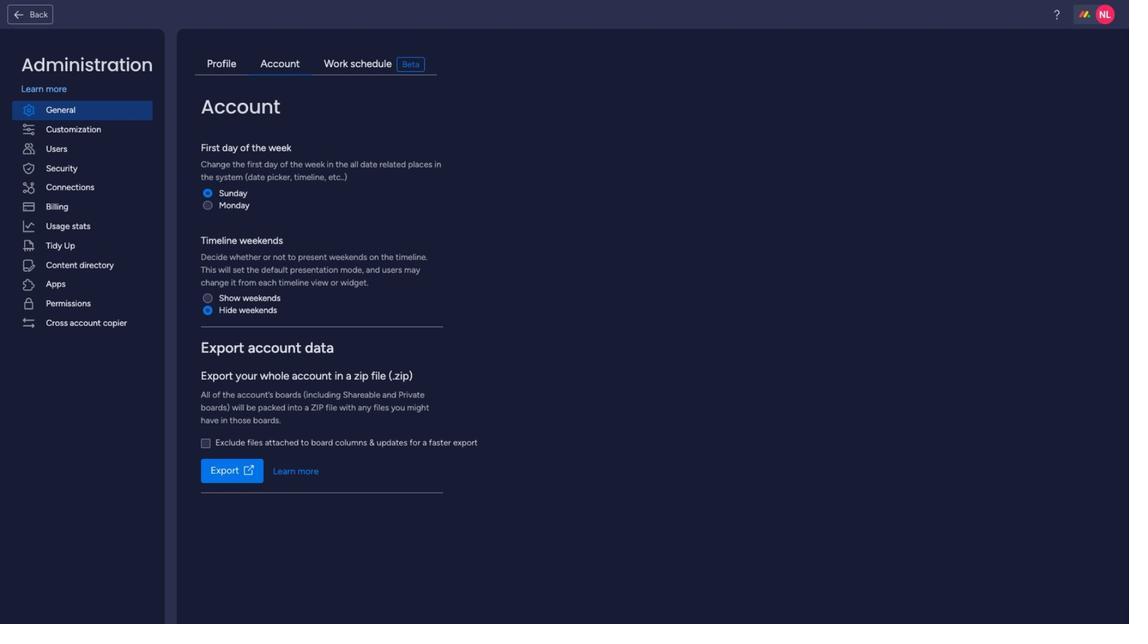 Task type: describe. For each thing, give the bounding box(es) containing it.
noah lott image
[[1096, 5, 1115, 24]]

v2 export image
[[244, 466, 254, 476]]



Task type: locate. For each thing, give the bounding box(es) containing it.
help image
[[1051, 8, 1063, 21]]

back to workspace image
[[13, 8, 25, 21]]



Task type: vqa. For each thing, say whether or not it's contained in the screenshot.
Noah Lott image
yes



